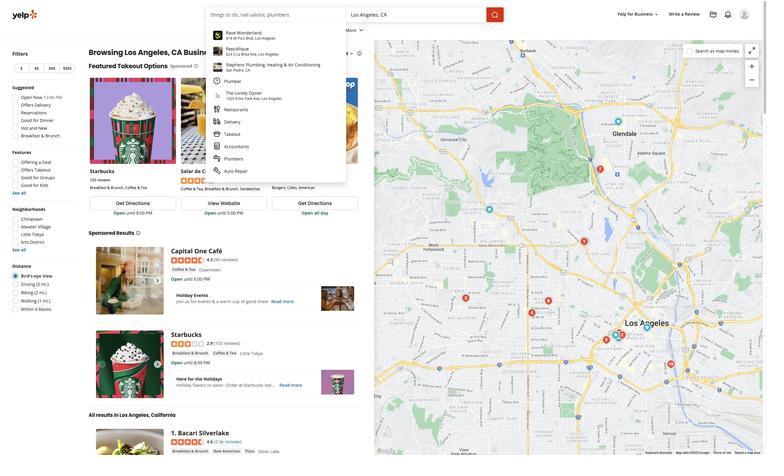 Task type: locate. For each thing, give the bounding box(es) containing it.
0 vertical spatial delivery
[[35, 102, 51, 108]]

24 delivery v2 image
[[213, 118, 221, 125]]

a for write
[[682, 11, 684, 17]]

angeles, up options
[[138, 47, 170, 58]]

for down offers takeout
[[33, 175, 39, 181]]

0 vertical spatial tokyo
[[32, 232, 44, 238]]

1 horizontal spatial tokyo
[[251, 351, 263, 357]]

map for moves
[[716, 48, 725, 54]]

2 horizontal spatial tea
[[230, 351, 236, 356]]

get directions link
[[90, 197, 176, 210], [272, 197, 358, 210]]

starbucks up 103
[[90, 168, 114, 175]]

morrison atwater village image
[[595, 163, 607, 176]]

get directions up open all day
[[298, 200, 332, 207]]

terms of use link
[[714, 452, 732, 455]]

0 horizontal spatial reviews
[[97, 178, 110, 183]]

next image
[[154, 278, 161, 285], [154, 361, 161, 369]]

0 vertical spatial see all
[[12, 190, 26, 196]]

4.3 star rating image
[[171, 258, 204, 264]]

1 vertical spatial see all button
[[12, 247, 26, 253]]

0 horizontal spatial little
[[21, 232, 31, 238]]

reviews) inside "link"
[[225, 439, 242, 445]]

all results in los angeles, california
[[89, 412, 176, 419]]

coffee & tea down '4.3 star rating' image
[[172, 267, 196, 272]]

angeles inside rave wonderland 414 w pico blvd, los angeles
[[262, 36, 276, 41]]

0 vertical spatial starbucks
[[90, 168, 114, 175]]

hot
[[21, 125, 28, 131]]

for for dinner
[[33, 118, 39, 123]]

breakfast & brunch down the 2.9 star rating image
[[172, 351, 208, 356]]

350 reviews burgers, cafes, american
[[272, 178, 315, 191]]

0 vertical spatial starbucks link
[[90, 168, 114, 175]]

0 horizontal spatial takeout
[[35, 167, 51, 173]]

oyster
[[249, 90, 262, 96]]

holiday inside holiday events join us for events & a warm cup of good cheer read more
[[176, 293, 193, 299]]

ethel m chocolates image
[[613, 116, 625, 128]]

for right 'us'
[[191, 299, 197, 305]]

breakfast & brunch link for silver lake
[[171, 449, 210, 455]]

0 vertical spatial read
[[271, 299, 282, 305]]

view inside option group
[[42, 273, 52, 279]]

read right cheer
[[271, 299, 282, 305]]

angeles up heating
[[265, 52, 279, 57]]

mi.) right (1
[[43, 298, 50, 304]]

ave, right brea
[[250, 52, 258, 57]]

1 horizontal spatial tea
[[189, 267, 196, 272]]

a inside holiday events join us for events & a warm cup of good cheer read more
[[216, 299, 219, 305]]

a inside 'link'
[[682, 11, 684, 17]]

1 breakfast & brunch link from the top
[[171, 351, 210, 357]]

fixins soul kitchen - los angeles image
[[601, 334, 613, 347]]

0 vertical spatial offers
[[21, 102, 33, 108]]

offers for offers takeout
[[21, 167, 33, 173]]

cup
[[233, 299, 240, 305]]

0 horizontal spatial get directions
[[116, 200, 150, 207]]

0 vertical spatial coffee & tea link
[[171, 267, 197, 273]]

moves
[[726, 48, 740, 54]]

us
[[185, 299, 190, 305]]

2 directions from the left
[[308, 200, 332, 207]]

reviews) down repair
[[234, 178, 250, 183]]

brunch,
[[111, 185, 124, 191], [226, 187, 239, 192]]

a for offering
[[39, 159, 41, 165]]

eye
[[34, 273, 41, 279]]

in
[[114, 412, 119, 419]]

keyboard shortcuts
[[646, 452, 673, 455]]

16 info v2 image down more link
[[357, 51, 362, 56]]

sponsored right options
[[170, 63, 192, 69]]

takeout up accountants
[[224, 131, 241, 137]]

16 info v2 image right results
[[136, 231, 141, 236]]

0 vertical spatial next image
[[154, 278, 161, 285]]

0 vertical spatial restaurants link
[[205, 22, 247, 40]]

business
[[635, 11, 653, 17]]

1 vertical spatial starbucks link
[[171, 331, 202, 339]]

reviews) right (95
[[221, 257, 238, 263]]

breakfast & brunch
[[21, 133, 60, 139], [172, 351, 208, 356], [172, 449, 208, 454]]

3.3
[[217, 178, 223, 183]]

1 good from the top
[[21, 118, 32, 123]]

solar de cahuenga
[[181, 168, 227, 175]]

get for 350
[[298, 200, 307, 207]]

new inside group
[[38, 125, 47, 131]]

group containing suggested
[[10, 85, 76, 141]]

1 horizontal spatial 16 info v2 image
[[194, 64, 199, 69]]

0 vertical spatial ca
[[171, 47, 182, 58]]

results
[[116, 230, 134, 237]]

2 holiday from the top
[[176, 383, 192, 388]]

a left "warm"
[[216, 299, 219, 305]]

option group
[[10, 264, 76, 315]]

pico
[[238, 36, 245, 41]]

takeout
[[117, 62, 143, 71], [224, 131, 241, 137], [35, 167, 51, 173]]

Find text field
[[211, 11, 341, 18]]

8:00
[[136, 210, 145, 216], [194, 360, 203, 366]]

2 vertical spatial mi.)
[[43, 298, 50, 304]]

until up results
[[126, 210, 135, 216]]

see all button down arts
[[12, 247, 26, 253]]

flavors
[[193, 383, 206, 388]]

1 vertical spatial mi.)
[[39, 290, 47, 296]]

1 directions from the left
[[126, 200, 150, 207]]

new down (2.5k
[[213, 449, 222, 454]]

repair
[[235, 168, 248, 174]]

0 vertical spatial sponsored
[[170, 63, 192, 69]]

read inside the here for the holidays holiday flavors to savor. order at starbucks today. read more
[[280, 383, 290, 388]]

1 vertical spatial slideshow element
[[96, 331, 164, 399]]

get directions link down the starbucks 103 reviews breakfast & brunch, coffee & tea
[[90, 197, 176, 210]]

solar de cahuenga image
[[484, 204, 496, 216]]

0 vertical spatial little
[[21, 232, 31, 238]]

tyler b. image
[[740, 8, 751, 19]]

1 see all from the top
[[12, 190, 26, 196]]

4
[[35, 307, 38, 313]]

see all button down good for kids in the left of the page
[[12, 190, 26, 196]]

breakfast & brunch button
[[171, 351, 210, 357], [171, 449, 210, 455]]

1 horizontal spatial get directions link
[[272, 197, 358, 210]]

0 vertical spatial new
[[38, 125, 47, 131]]

stephens plumbing, heating & air conditioning san pedro, ca
[[226, 62, 321, 73]]

brunch, inside the starbucks 103 reviews breakfast & brunch, coffee & tea
[[111, 185, 124, 191]]

1 slideshow element from the top
[[96, 247, 164, 315]]

24 accountants v2 image
[[213, 143, 221, 150]]

16 chevron down v2 image
[[655, 12, 660, 17]]

takeout down deal
[[35, 167, 51, 173]]

2 horizontal spatial 16 info v2 image
[[357, 51, 362, 56]]

get directions link for 350
[[272, 197, 358, 210]]

0 vertical spatial of
[[241, 299, 245, 305]]

ca left businesses
[[171, 47, 182, 58]]

4.6
[[207, 439, 213, 445]]

2 vertical spatial angeles
[[269, 96, 282, 101]]

1 vertical spatial 8:00
[[194, 360, 203, 366]]

restaurants down echo
[[224, 107, 248, 113]]

0 vertical spatial holiday
[[176, 293, 193, 299]]

1 vertical spatial sponsored
[[89, 230, 115, 237]]

pm inside group
[[56, 95, 62, 100]]

starbucks link up 103
[[90, 168, 114, 175]]

holiday up 'us'
[[176, 293, 193, 299]]

1 offers from the top
[[21, 102, 33, 108]]

2 get from the left
[[298, 200, 307, 207]]

within
[[21, 307, 34, 313]]

for down good for groups
[[33, 183, 39, 188]]

2 next image from the top
[[154, 361, 161, 369]]

a left deal
[[39, 159, 41, 165]]

all left day
[[314, 210, 320, 216]]

2 breakfast & brunch button from the top
[[171, 449, 210, 455]]

breakfast down and
[[21, 133, 40, 139]]

open until 8:00 pm up the
[[171, 360, 210, 366]]

american right cafes,
[[299, 185, 315, 191]]

hangari kalguksu image
[[543, 295, 555, 307]]

delivery down open now 12:46 pm
[[35, 102, 51, 108]]

map left error
[[748, 452, 754, 455]]

within 4 blocks
[[21, 307, 51, 313]]

little tokyo up arts district
[[21, 232, 44, 238]]

breakfast & brunch link down 4.6 star rating image
[[171, 449, 210, 455]]

ave, inside the lonely oyster 1320 echo park ave, los angeles
[[254, 96, 261, 101]]

1 vertical spatial ca
[[246, 68, 250, 73]]

restaurants up 414
[[210, 27, 234, 33]]

1 vertical spatial breakfast & brunch button
[[171, 449, 210, 455]]

driving
[[21, 282, 35, 288]]

1 get from the left
[[116, 200, 125, 207]]

©2023
[[690, 452, 699, 455]]

until left 6:00
[[184, 276, 193, 282]]

lonely
[[235, 90, 248, 96]]

1 vertical spatial more
[[291, 383, 302, 388]]

delivery right 24 delivery v2 icon
[[224, 119, 241, 125]]

district
[[30, 240, 44, 245]]

0 vertical spatial see
[[12, 190, 20, 196]]

(2
[[34, 290, 38, 296]]

2 see all from the top
[[12, 247, 26, 253]]

driving (5 mi.)
[[21, 282, 49, 288]]

2 see from the top
[[12, 247, 20, 253]]

view inside 'view website' 'link'
[[208, 200, 219, 207]]

2 vertical spatial 16 info v2 image
[[136, 231, 141, 236]]

coffee & tea button for coffee & tea 'link' to the top
[[171, 267, 197, 273]]

2 vertical spatial tea
[[230, 351, 236, 356]]

search as map moves
[[696, 48, 740, 54]]

for left the
[[188, 376, 194, 382]]

1 vertical spatial read
[[280, 383, 290, 388]]

report
[[735, 452, 745, 455]]

2 vertical spatial good
[[21, 183, 32, 188]]

holidays
[[204, 376, 222, 382]]

joey dtla image
[[614, 327, 626, 340]]

1 reviews from the left
[[97, 178, 110, 183]]

1 horizontal spatial coffee & tea button
[[212, 351, 238, 357]]

0 vertical spatial tea
[[141, 185, 147, 191]]

starbucks link up the 2.9 star rating image
[[171, 331, 202, 339]]

map
[[676, 452, 682, 455]]

1 vertical spatial american
[[223, 449, 240, 454]]

mi.) for biking (2 mi.)
[[39, 290, 47, 296]]

get directions link for starbucks
[[90, 197, 176, 210]]

1 horizontal spatial starbucks
[[171, 331, 202, 339]]

angeles inside republique 624 s la brea ave, los angeles
[[265, 52, 279, 57]]

now
[[33, 95, 42, 100]]

brunch down dinner
[[45, 133, 60, 139]]

$$$$
[[63, 66, 72, 71]]

brunch down 4.6
[[195, 449, 208, 454]]

for inside the here for the holidays holiday flavors to savor. order at starbucks today. read more
[[188, 376, 194, 382]]

1 horizontal spatial little tokyo
[[240, 351, 263, 357]]

for inside yelp for business button
[[628, 11, 634, 17]]

reviews up burgers,
[[279, 178, 292, 183]]

1 vertical spatial view
[[42, 273, 52, 279]]

all down arts
[[21, 247, 26, 253]]

angeles, right in
[[129, 412, 150, 419]]

1 get directions from the left
[[116, 200, 150, 207]]

and
[[29, 125, 37, 131]]

breakfast down 3.3
[[205, 187, 221, 192]]

expand map image
[[749, 47, 756, 54]]

sponsored for sponsored
[[170, 63, 192, 69]]

features
[[12, 150, 31, 155]]

coffee & tea link down '4.3 star rating' image
[[171, 267, 197, 273]]

directions for 350
[[308, 200, 332, 207]]

1 vertical spatial open until 8:00 pm
[[171, 360, 210, 366]]

offers up reservations
[[21, 102, 33, 108]]

a inside group
[[39, 159, 41, 165]]

$$$ button
[[44, 64, 60, 73]]

suggested
[[12, 85, 34, 91]]

breakfast down 103
[[90, 185, 106, 191]]

0 horizontal spatial tokyo
[[32, 232, 44, 238]]

see all down good for kids in the left of the page
[[12, 190, 26, 196]]

pizza
[[245, 449, 255, 454]]

slideshow element
[[96, 247, 164, 315], [96, 331, 164, 399]]

coffee & tea button
[[171, 267, 197, 273], [212, 351, 238, 357]]

1 horizontal spatial 8:00
[[194, 360, 203, 366]]

los right blvd,
[[255, 36, 261, 41]]

offers for offers delivery
[[21, 102, 33, 108]]

0 vertical spatial open until 8:00 pm
[[114, 210, 152, 216]]

none field the near
[[351, 11, 482, 18]]

2 reviews from the left
[[279, 178, 292, 183]]

1 breakfast & brunch button from the top
[[171, 351, 210, 357]]

0 vertical spatial ave,
[[250, 52, 258, 57]]

open
[[21, 95, 32, 100], [114, 210, 125, 216], [205, 210, 216, 216], [302, 210, 313, 216], [171, 276, 183, 282], [171, 360, 183, 366]]

2 vertical spatial starbucks
[[244, 383, 264, 388]]

los up featured takeout options
[[125, 47, 137, 58]]

next image for capital one café
[[154, 278, 161, 285]]

map for error
[[748, 452, 754, 455]]

of left 'use'
[[723, 452, 726, 455]]

0 vertical spatial 16 info v2 image
[[357, 51, 362, 56]]

breakfast & brunch for little tokyo
[[172, 351, 208, 356]]

little up arts
[[21, 232, 31, 238]]

holiday events join us for events & a warm cup of good cheer read more
[[176, 293, 294, 305]]

starbucks inside the starbucks 103 reviews breakfast & brunch, coffee & tea
[[90, 168, 114, 175]]

breakfast & brunch button down the 2.9 star rating image
[[171, 351, 210, 357]]

offers down offering
[[21, 167, 33, 173]]

for
[[628, 11, 634, 17], [33, 118, 39, 123], [33, 175, 39, 181], [33, 183, 39, 188], [191, 299, 197, 305], [188, 376, 194, 382]]

read
[[271, 299, 282, 305], [280, 383, 290, 388]]

16 info v2 image
[[357, 51, 362, 56], [194, 64, 199, 69], [136, 231, 141, 236]]

breakfast & brunch down the 'hot and new' at left
[[21, 133, 60, 139]]

mi.) for walking (1 mi.)
[[43, 298, 50, 304]]

starbucks image
[[641, 322, 654, 334]]

good for kids
[[21, 183, 48, 188]]

0 horizontal spatial 16 info v2 image
[[136, 231, 141, 236]]

1 vertical spatial offers
[[21, 167, 33, 173]]

2 breakfast & brunch link from the top
[[171, 449, 210, 455]]

for for kids
[[33, 183, 39, 188]]

see all button for good for kids
[[12, 190, 26, 196]]

1 vertical spatial coffee & tea button
[[212, 351, 238, 357]]

1 get directions link from the left
[[90, 197, 176, 210]]

ca
[[171, 47, 182, 58], [246, 68, 250, 73]]

keyboard shortcuts button
[[646, 451, 673, 456]]

brunch for little tokyo
[[195, 351, 208, 356]]

2 horizontal spatial takeout
[[224, 131, 241, 137]]

takeout inside group
[[35, 167, 51, 173]]

group containing features
[[10, 150, 76, 196]]

1 vertical spatial see all
[[12, 247, 26, 253]]

breakfast & brunch button for little tokyo
[[171, 351, 210, 357]]

0 vertical spatial good
[[21, 118, 32, 123]]

los up plumbing,
[[258, 52, 264, 57]]

2 get directions link from the left
[[272, 197, 358, 210]]

breakfast & brunch for silver lake
[[172, 449, 208, 454]]

0 vertical spatial breakfast & brunch
[[21, 133, 60, 139]]

1 vertical spatial see
[[12, 247, 20, 253]]

1 vertical spatial coffee & tea link
[[212, 351, 238, 357]]

san
[[226, 68, 233, 73]]

None search field
[[206, 7, 505, 22]]

solar de cahuenga link
[[181, 168, 227, 175]]

breakfast & brunch link for little tokyo
[[171, 351, 210, 357]]

& inside holiday events join us for events & a warm cup of good cheer read more
[[212, 299, 215, 305]]

0 horizontal spatial coffee & tea link
[[171, 267, 197, 273]]

starbucks up the 2.9 star rating image
[[171, 331, 202, 339]]

1 horizontal spatial reviews
[[279, 178, 292, 183]]

all
[[21, 190, 26, 196], [314, 210, 320, 216], [21, 247, 26, 253]]

today.
[[265, 383, 277, 388]]

use
[[727, 452, 732, 455]]

1 holiday from the top
[[176, 293, 193, 299]]

view up open until 5:00 pm
[[208, 200, 219, 207]]

reviews) up the new american
[[225, 439, 242, 445]]

2 see all button from the top
[[12, 247, 26, 253]]

1 horizontal spatial sponsored
[[170, 63, 192, 69]]

breakfast down the 2.9 star rating image
[[172, 351, 190, 356]]

ave, right park
[[254, 96, 261, 101]]

sponsored left results
[[89, 230, 115, 237]]

american down (2.5k reviews)
[[223, 449, 240, 454]]

0 horizontal spatial directions
[[126, 200, 150, 207]]

get directions down the starbucks 103 reviews breakfast & brunch, coffee & tea
[[116, 200, 150, 207]]

2 vertical spatial takeout
[[35, 167, 51, 173]]

1 horizontal spatial get directions
[[298, 200, 332, 207]]

for up the 'hot and new' at left
[[33, 118, 39, 123]]

see all for good
[[12, 190, 26, 196]]

coffee & tea button down '4.3 star rating' image
[[171, 267, 197, 273]]

1 vertical spatial next image
[[154, 361, 161, 369]]

open until 8:00 pm
[[114, 210, 152, 216], [171, 360, 210, 366]]

1 horizontal spatial starbucks link
[[171, 331, 202, 339]]

american
[[299, 185, 315, 191], [223, 449, 240, 454]]

group
[[746, 60, 759, 87], [10, 85, 76, 141], [10, 150, 76, 196], [10, 207, 76, 253]]

1 vertical spatial restaurants link
[[210, 104, 343, 116]]

until up here
[[184, 360, 193, 366]]

0 horizontal spatial of
[[241, 299, 245, 305]]

3 good from the top
[[21, 183, 32, 188]]

16 info v2 image down businesses
[[194, 64, 199, 69]]

coffee inside the starbucks 103 reviews breakfast & brunch, coffee & tea
[[125, 185, 136, 191]]

1 horizontal spatial takeout
[[117, 62, 143, 71]]

$$$
[[49, 66, 55, 71]]

zoom out image
[[749, 76, 756, 84]]

holiday down here
[[176, 383, 192, 388]]

open down the "view website"
[[205, 210, 216, 216]]

open inside group
[[21, 95, 32, 100]]

get down the starbucks 103 reviews breakfast & brunch, coffee & tea
[[116, 200, 125, 207]]

tea
[[141, 185, 147, 191], [189, 267, 196, 272], [230, 351, 236, 356]]

sponsored for sponsored results
[[89, 230, 115, 237]]

tea for coffee & tea 'link' to the top
[[189, 267, 196, 272]]

starbucks for starbucks 103 reviews breakfast & brunch, coffee & tea
[[90, 168, 114, 175]]

0 vertical spatial slideshow element
[[96, 247, 164, 315]]

good up hot
[[21, 118, 32, 123]]

coffee & tea button down 2.9 (103 reviews)
[[212, 351, 238, 357]]

1 horizontal spatial new
[[213, 449, 222, 454]]

0 horizontal spatial brunch,
[[111, 185, 124, 191]]

0 horizontal spatial sponsored
[[89, 230, 115, 237]]

0 vertical spatial breakfast & brunch button
[[171, 351, 210, 357]]

open up here
[[171, 360, 183, 366]]

little inside group
[[21, 232, 31, 238]]

reviews) for 4.3 (95 reviews)
[[221, 257, 238, 263]]

takeout for featured takeout options
[[117, 62, 143, 71]]

arts
[[21, 240, 29, 245]]

brunch down 2.9 on the bottom left of the page
[[195, 351, 208, 356]]

map right as
[[716, 48, 725, 54]]

all for offers takeout
[[21, 190, 26, 196]]

notifications image
[[725, 11, 732, 18]]

air
[[288, 62, 294, 68]]

1 horizontal spatial ca
[[246, 68, 250, 73]]

open until 6:00 pm
[[171, 276, 210, 282]]

american inside 350 reviews burgers, cafes, american
[[299, 185, 315, 191]]

1 vertical spatial tea
[[189, 267, 196, 272]]

1 next image from the top
[[154, 278, 161, 285]]

1 see from the top
[[12, 190, 20, 196]]

2 horizontal spatial starbucks
[[244, 383, 264, 388]]

None field
[[211, 11, 341, 18], [351, 11, 482, 18], [211, 11, 341, 18]]

a
[[682, 11, 684, 17], [39, 159, 41, 165], [216, 299, 219, 305], [745, 452, 747, 455]]

1 see all button from the top
[[12, 190, 26, 196]]

(5
[[36, 282, 40, 288]]

0 horizontal spatial view
[[42, 273, 52, 279]]

Near text field
[[351, 11, 482, 18]]

options
[[144, 62, 168, 71]]

map
[[716, 48, 725, 54], [748, 452, 754, 455]]

coffee & tea button for the bottom coffee & tea 'link'
[[212, 351, 238, 357]]

view right eye at the left bottom of the page
[[42, 273, 52, 279]]

angeles down plumber link
[[269, 96, 282, 101]]

24 clock v2 image
[[213, 77, 221, 85]]

2 get directions from the left
[[298, 200, 332, 207]]

0 vertical spatial coffee & tea button
[[171, 267, 197, 273]]

good for groups
[[21, 175, 55, 181]]

  text field
[[211, 11, 341, 18]]

services
[[266, 27, 282, 33]]

0 horizontal spatial get directions link
[[90, 197, 176, 210]]

coffee & tea down 2.9 (103 reviews)
[[213, 351, 236, 356]]

mi.) right (5
[[41, 282, 49, 288]]

2 slideshow element from the top
[[96, 331, 164, 399]]

0 horizontal spatial get
[[116, 200, 125, 207]]

1 horizontal spatial directions
[[308, 200, 332, 207]]

accountants
[[224, 144, 249, 150]]

16 info v2 image for featured takeout options
[[194, 64, 199, 69]]

little tokyo inside group
[[21, 232, 44, 238]]

0 vertical spatial see all button
[[12, 190, 26, 196]]

new down dinner
[[38, 125, 47, 131]]

breakfast & brunch link down the 2.9 star rating image
[[171, 351, 210, 357]]

little down 2.9 (103 reviews)
[[240, 351, 250, 357]]

1 vertical spatial starbucks
[[171, 331, 202, 339]]

more right cheer
[[283, 299, 294, 305]]

a right report
[[745, 452, 747, 455]]

0 vertical spatial view
[[208, 200, 219, 207]]

1 horizontal spatial american
[[299, 185, 315, 191]]

0 horizontal spatial open until 8:00 pm
[[114, 210, 152, 216]]

los right park
[[262, 96, 268, 101]]

american inside button
[[223, 449, 240, 454]]

auto repair
[[224, 168, 248, 174]]

1 vertical spatial holiday
[[176, 383, 192, 388]]

new inside button
[[213, 449, 222, 454]]

capital one café image
[[613, 332, 625, 344]]

of right cup
[[241, 299, 245, 305]]

coffee & tea link down 2.9 (103 reviews)
[[212, 351, 238, 357]]

1 horizontal spatial get
[[298, 200, 307, 207]]

1 horizontal spatial coffee & tea link
[[212, 351, 238, 357]]

2 offers from the top
[[21, 167, 33, 173]]

good down good for groups
[[21, 183, 32, 188]]

angeles inside the lonely oyster 1320 echo park ave, los angeles
[[269, 96, 282, 101]]



Task type: vqa. For each thing, say whether or not it's contained in the screenshot.
Jenny L. Wrote a review
no



Task type: describe. For each thing, give the bounding box(es) containing it.
brunch for silver lake
[[195, 449, 208, 454]]

takeout inside takeout link
[[224, 131, 241, 137]]

offering
[[21, 159, 37, 165]]

the
[[226, 90, 234, 96]]

angeles for republique
[[265, 52, 279, 57]]

see for arts
[[12, 247, 20, 253]]

republique image
[[460, 292, 472, 305]]

get for starbucks
[[116, 200, 125, 207]]

bestia image
[[665, 359, 678, 371]]

24 chevron down v2 image
[[358, 27, 365, 34]]

home
[[252, 27, 265, 33]]

rave
[[226, 30, 236, 36]]

breakfast & brunch button for silver lake
[[171, 449, 210, 455]]

map region
[[307, 13, 768, 456]]

brunch, for starbucks
[[111, 185, 124, 191]]

1 vertical spatial all
[[314, 210, 320, 216]]

terms
[[714, 452, 722, 455]]

pizza link
[[244, 449, 256, 455]]

burgers,
[[272, 185, 287, 191]]

atwater
[[21, 224, 37, 230]]

2.9 (103 reviews)
[[207, 341, 240, 347]]

breakfast inside the starbucks 103 reviews breakfast & brunch, coffee & tea
[[90, 185, 106, 191]]

open up results
[[114, 210, 125, 216]]

1 vertical spatial angeles,
[[129, 412, 150, 419]]

for for the
[[188, 376, 194, 382]]

deal
[[42, 159, 51, 165]]

1 vertical spatial restaurants
[[224, 107, 248, 113]]

24 chevron down v2 image
[[235, 27, 243, 34]]

& inside group
[[41, 133, 44, 139]]

business categories element
[[205, 22, 751, 40]]

biking
[[21, 290, 33, 296]]

2.9 star rating image
[[171, 341, 204, 348]]

takeout for offers takeout
[[35, 167, 51, 173]]

brunch, for coffee
[[226, 187, 239, 192]]

0 vertical spatial brunch
[[45, 133, 60, 139]]

get directions for 350
[[298, 200, 332, 207]]

bottega louie image
[[616, 329, 629, 342]]

reviews inside the starbucks 103 reviews breakfast & brunch, coffee & tea
[[97, 178, 110, 183]]

home services
[[252, 27, 282, 33]]

reservations
[[21, 110, 47, 116]]

search image
[[492, 11, 499, 19]]

bacari silverlake image
[[579, 236, 591, 248]]

delivery link
[[210, 116, 343, 128]]

slideshow element for capital one café
[[96, 247, 164, 315]]

café
[[209, 247, 222, 256]]

takeout link
[[210, 128, 343, 141]]

slideshow element for starbucks
[[96, 331, 164, 399]]

hot and new
[[21, 125, 47, 131]]

reviews inside 350 reviews burgers, cafes, american
[[279, 178, 292, 183]]

1 vertical spatial little
[[240, 351, 250, 357]]

4.6 star rating image
[[171, 440, 204, 446]]

group containing neighborhoods
[[10, 207, 76, 253]]

restaurants inside 'business categories' element
[[210, 27, 234, 33]]

see for good
[[12, 190, 20, 196]]

shortcuts
[[660, 452, 673, 455]]

1 vertical spatial of
[[723, 452, 726, 455]]

offers delivery
[[21, 102, 51, 108]]

0 horizontal spatial ca
[[171, 47, 182, 58]]

a for report
[[745, 452, 747, 455]]

savor.
[[213, 383, 225, 388]]

1 horizontal spatial coffee & tea
[[213, 351, 236, 356]]

reviews) for 3.3 (806 reviews)
[[234, 178, 250, 183]]

error
[[755, 452, 761, 455]]

view website link
[[181, 197, 267, 210]]

cahuenga
[[202, 168, 227, 175]]

read inside holiday events join us for events & a warm cup of good cheer read more
[[271, 299, 282, 305]]

good for reservations
[[21, 118, 32, 123]]

capital one café link
[[171, 247, 222, 256]]

sponsored results
[[89, 230, 134, 237]]

arts district
[[21, 240, 44, 245]]

all
[[89, 412, 95, 419]]

bird's-
[[21, 273, 34, 279]]

one
[[194, 247, 207, 256]]

0 horizontal spatial 8:00
[[136, 210, 145, 216]]

good for good for groups
[[21, 183, 32, 188]]

los inside republique 624 s la brea ave, los angeles
[[258, 52, 264, 57]]

plumbing,
[[246, 62, 266, 68]]

terms of use
[[714, 452, 732, 455]]

open left day
[[302, 210, 313, 216]]

holiday inside the here for the holidays holiday flavors to savor. order at starbucks today. read more
[[176, 383, 192, 388]]

angeles for rave wonderland
[[262, 36, 276, 41]]

data
[[683, 452, 689, 455]]

2.9
[[207, 341, 213, 347]]

breakfast & brunch inside group
[[21, 133, 60, 139]]

more inside the here for the holidays holiday flavors to savor. order at starbucks today. read more
[[291, 383, 302, 388]]

4.6 link
[[207, 439, 213, 446]]

$ button
[[14, 64, 29, 73]]

village
[[38, 224, 51, 230]]

pine & crane image
[[579, 235, 592, 248]]

user actions element
[[613, 8, 759, 46]]

los inside rave wonderland 414 w pico blvd, los angeles
[[255, 36, 261, 41]]

24 food v2 image
[[213, 106, 221, 113]]

open now 12:46 pm
[[21, 95, 62, 100]]

1320
[[226, 96, 235, 101]]

(2.5k reviews)
[[214, 439, 242, 445]]

los right in
[[120, 412, 128, 419]]

for for business
[[628, 11, 634, 17]]

414
[[226, 36, 233, 41]]

here for the holidays holiday flavors to savor. order at starbucks today. read more
[[176, 376, 302, 388]]

offers takeout
[[21, 167, 51, 173]]

report a map error link
[[735, 452, 761, 455]]

tea for the bottom coffee & tea 'link'
[[230, 351, 236, 356]]

1 vertical spatial tokyo
[[251, 351, 263, 357]]

bird's-eye view
[[21, 273, 52, 279]]

24 auto repair v2 image
[[213, 167, 221, 175]]

& inside stephens plumbing, heating & air conditioning san pedro, ca
[[284, 62, 287, 68]]

previous image
[[99, 278, 106, 285]]

0 horizontal spatial starbucks link
[[90, 168, 114, 175]]

google image
[[376, 448, 396, 456]]

4.3
[[207, 257, 213, 263]]

pizza button
[[244, 449, 256, 455]]

(2.5k
[[214, 439, 224, 445]]

next image for starbucks
[[154, 361, 161, 369]]

0 horizontal spatial coffee & tea
[[172, 267, 196, 272]]

cafes,
[[287, 185, 298, 191]]

s
[[233, 52, 235, 57]]

website
[[221, 200, 240, 207]]

events
[[198, 299, 211, 305]]

24 plumbers v2 image
[[213, 155, 221, 162]]

reviews) for 2.9 (103 reviews)
[[224, 341, 240, 347]]

directions for starbucks
[[126, 200, 150, 207]]

1
[[171, 430, 175, 438]]

until left 5:00
[[217, 210, 226, 216]]

sandwiches
[[240, 187, 260, 192]]

starbucks inside the here for the holidays holiday flavors to savor. order at starbucks today. read more
[[244, 383, 264, 388]]

auto repair link
[[210, 165, 343, 178]]

home services link
[[247, 22, 296, 40]]

see all for arts
[[12, 247, 26, 253]]

projects image
[[710, 11, 717, 18]]

open all day
[[302, 210, 329, 216]]

for for groups
[[33, 175, 39, 181]]

view website
[[208, 200, 240, 207]]

24 shopping v2 image
[[213, 130, 221, 138]]

1 horizontal spatial open until 8:00 pm
[[171, 360, 210, 366]]

write a review
[[669, 11, 700, 17]]

browsing los angeles, ca businesses
[[89, 47, 225, 58]]

more inside holiday events join us for events & a warm cup of good cheer read more
[[283, 299, 294, 305]]

day
[[321, 210, 329, 216]]

events
[[194, 293, 208, 299]]

previous image
[[99, 361, 106, 369]]

lake
[[270, 449, 280, 455]]

conditioning
[[295, 62, 321, 68]]

as
[[711, 48, 715, 54]]

filters
[[12, 50, 28, 57]]

slurpin' ramen bar - los angeles image
[[526, 307, 539, 319]]

featured
[[89, 62, 116, 71]]

review
[[685, 11, 700, 17]]

search
[[696, 48, 709, 54]]

ca inside stephens plumbing, heating & air conditioning san pedro, ca
[[246, 68, 250, 73]]

los inside the lonely oyster 1320 echo park ave, los angeles
[[262, 96, 268, 101]]

1 vertical spatial delivery
[[224, 119, 241, 125]]

featured takeout options
[[89, 62, 168, 71]]

new american
[[213, 449, 240, 454]]

silverlake
[[199, 430, 229, 438]]

3.3 star rating image
[[181, 178, 214, 184]]

atwater village
[[21, 224, 51, 230]]

ave, inside republique 624 s la brea ave, los angeles
[[250, 52, 258, 57]]

tea inside the starbucks 103 reviews breakfast & brunch, coffee & tea
[[141, 185, 147, 191]]

good for dinner
[[21, 118, 54, 123]]

ihop image
[[610, 329, 622, 342]]

mi.) for driving (5 mi.)
[[41, 282, 49, 288]]

16 info v2 image for browsing los angeles, ca businesses
[[357, 51, 362, 56]]

accountants link
[[210, 141, 343, 153]]

option group containing distance
[[10, 264, 76, 315]]

of inside holiday events join us for events & a warm cup of good cheer read more
[[241, 299, 245, 305]]

(2.5k reviews) link
[[214, 439, 242, 446]]

delivery inside group
[[35, 102, 51, 108]]

rave wonderland 414 w pico blvd, los angeles
[[226, 30, 276, 41]]

new american link
[[212, 449, 242, 455]]

0 vertical spatial angeles,
[[138, 47, 170, 58]]

the lonely oyster 1320 echo park ave, los angeles
[[226, 90, 282, 101]]

park
[[245, 96, 253, 101]]

open left 6:00
[[171, 276, 183, 282]]

$$$$ button
[[60, 64, 75, 73]]

silver
[[258, 449, 269, 455]]

see all button for arts district
[[12, 247, 26, 253]]

walking
[[21, 298, 37, 304]]

chinatown
[[21, 216, 43, 222]]

zoom in image
[[749, 63, 756, 70]]

get directions for starbucks
[[116, 200, 150, 207]]

all for atwater village
[[21, 247, 26, 253]]

4.3 (95 reviews)
[[207, 257, 238, 263]]

for inside holiday events join us for events & a warm cup of good cheer read more
[[191, 299, 197, 305]]

kids
[[40, 183, 48, 188]]

starbucks for starbucks
[[171, 331, 202, 339]]

breakfast down 4.6 star rating image
[[172, 449, 190, 454]]

2 good from the top
[[21, 175, 32, 181]]



